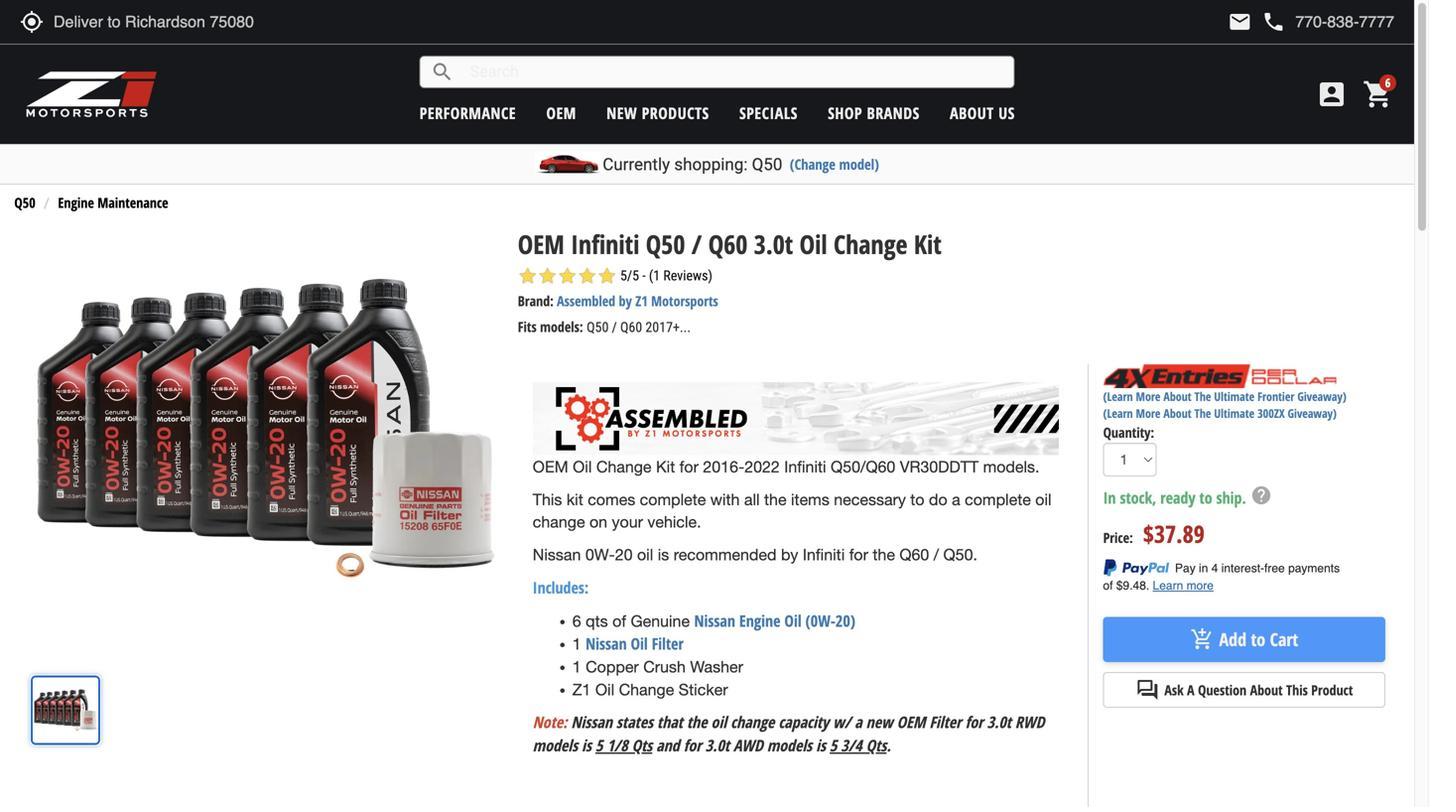 Task type: locate. For each thing, give the bounding box(es) containing it.
your
[[612, 513, 643, 531]]

2 the from the top
[[1195, 405, 1211, 422]]

0 horizontal spatial a
[[855, 711, 862, 733]]

shop
[[828, 102, 863, 124]]

infiniti up the 5/5 -
[[571, 226, 640, 261]]

recommended
[[674, 546, 777, 564]]

1 horizontal spatial complete
[[965, 490, 1031, 509]]

about left us
[[950, 102, 994, 124]]

shop brands
[[828, 102, 920, 124]]

0 horizontal spatial engine
[[58, 193, 94, 212]]

1 models from the left
[[533, 735, 578, 756]]

for left rwd
[[965, 711, 983, 733]]

oil down genuine
[[631, 633, 648, 654]]

z1 down the copper
[[573, 680, 591, 699]]

the down (learn more about the ultimate frontier giveaway) link
[[1195, 405, 1211, 422]]

0 vertical spatial oil
[[1036, 490, 1052, 509]]

1 vertical spatial ultimate
[[1214, 405, 1255, 422]]

1 vertical spatial giveaway)
[[1288, 405, 1337, 422]]

oil down (change on the right top
[[800, 226, 827, 261]]

3.0t
[[754, 226, 793, 261], [987, 711, 1011, 733], [705, 735, 730, 756]]

0 horizontal spatial 3.0t
[[705, 735, 730, 756]]

oil
[[800, 226, 827, 261], [573, 458, 592, 476], [785, 610, 802, 631], [631, 633, 648, 654], [595, 680, 615, 699]]

infiniti up items
[[784, 458, 826, 476]]

a right do
[[952, 490, 961, 509]]

that
[[657, 711, 683, 733]]

change down model)
[[834, 226, 908, 261]]

0 horizontal spatial kit
[[656, 458, 675, 476]]

by down this kit comes complete with all the items necessary to do a complete oil change on your vehicle.
[[781, 546, 799, 564]]

0 vertical spatial more
[[1136, 388, 1161, 405]]

0 vertical spatial z1
[[635, 291, 648, 310]]

this inside this kit comes complete with all the items necessary to do a complete oil change on your vehicle.
[[533, 490, 562, 509]]

the right all
[[764, 490, 787, 509]]

about up (learn more about the ultimate 300zx giveaway) link
[[1164, 388, 1192, 405]]

the up (learn more about the ultimate 300zx giveaway) link
[[1195, 388, 1211, 405]]

2 vertical spatial 3.0t
[[705, 735, 730, 756]]

sticker
[[679, 680, 728, 699]]

this left product
[[1287, 681, 1308, 699]]

0 horizontal spatial /
[[612, 319, 617, 336]]

currently
[[603, 154, 670, 174]]

giveaway)
[[1298, 388, 1347, 405], [1288, 405, 1337, 422]]

1 star from the left
[[518, 266, 538, 286]]

note: nissan states that the oil change capacity w/ a new
[[533, 711, 897, 733]]

3.0t inside oem filter for 3.0t rwd models is
[[987, 711, 1011, 733]]

0 vertical spatial the
[[764, 490, 787, 509]]

a inside this kit comes complete with all the items necessary to do a complete oil change on your vehicle.
[[952, 490, 961, 509]]

(0w-
[[806, 610, 836, 631]]

0 vertical spatial new
[[607, 102, 637, 124]]

0 vertical spatial q60
[[708, 226, 748, 261]]

(learn more about the ultimate frontier giveaway) link
[[1103, 388, 1347, 405]]

models down "note:" at the left of page
[[533, 735, 578, 756]]

a
[[952, 490, 961, 509], [855, 711, 862, 733]]

us
[[999, 102, 1015, 124]]

.
[[887, 735, 891, 756]]

0 horizontal spatial the
[[687, 711, 707, 733]]

1 vertical spatial z1
[[573, 680, 591, 699]]

mail phone
[[1228, 10, 1286, 34]]

the
[[1195, 388, 1211, 405], [1195, 405, 1211, 422]]

giveaway) down frontier
[[1288, 405, 1337, 422]]

crush
[[643, 658, 686, 676]]

oem for models
[[897, 711, 926, 733]]

is
[[658, 546, 669, 564], [582, 735, 592, 756], [816, 735, 826, 756]]

Search search field
[[454, 57, 1014, 87]]

0 vertical spatial this
[[533, 490, 562, 509]]

z1 down the 5/5 -
[[635, 291, 648, 310]]

oem oil change kit for 2016-2022 infiniti q50/q60 vr30ddtt models.
[[533, 458, 1040, 476]]

2 horizontal spatial to
[[1251, 627, 1266, 652]]

3 star from the left
[[558, 266, 578, 286]]

0 vertical spatial (learn
[[1103, 388, 1133, 405]]

1 horizontal spatial /
[[692, 226, 702, 261]]

2 more from the top
[[1136, 405, 1161, 422]]

1 vertical spatial q60
[[620, 319, 642, 336]]

1 horizontal spatial new
[[866, 711, 893, 733]]

2 complete from the left
[[965, 490, 1031, 509]]

a right 'w/'
[[855, 711, 862, 733]]

ultimate down (learn more about the ultimate frontier giveaway) link
[[1214, 405, 1255, 422]]

oem up brand:
[[518, 226, 565, 261]]

0 horizontal spatial qts
[[632, 735, 652, 756]]

3.0t inside the oem infiniti q50 / q60 3.0t oil change kit star star star star star 5/5 - (1 reviews) brand: assembled by z1 motorsports fits models: q50 / q60 2017+...
[[754, 226, 793, 261]]

0 vertical spatial by
[[619, 291, 632, 310]]

for right 'and'
[[684, 735, 702, 756]]

1 vertical spatial more
[[1136, 405, 1161, 422]]

1
[[573, 635, 581, 653], [573, 658, 581, 676]]

0 horizontal spatial models
[[533, 735, 578, 756]]

new up the .
[[866, 711, 893, 733]]

oem
[[546, 102, 577, 124], [518, 226, 565, 261], [533, 458, 568, 476], [897, 711, 926, 733]]

oil down the copper
[[595, 680, 615, 699]]

1 horizontal spatial this
[[1287, 681, 1308, 699]]

infiniti down this kit comes complete with all the items necessary to do a complete oil change on your vehicle.
[[803, 546, 845, 564]]

for
[[680, 458, 699, 476], [849, 546, 869, 564], [965, 711, 983, 733], [684, 735, 702, 756]]

filter
[[652, 633, 684, 654], [930, 711, 962, 733]]

qts
[[586, 612, 608, 630]]

1 horizontal spatial engine
[[739, 610, 781, 631]]

1 horizontal spatial 3.0t
[[754, 226, 793, 261]]

0 vertical spatial change
[[533, 513, 585, 531]]

add_shopping_cart add to cart
[[1191, 627, 1299, 652]]

0 horizontal spatial is
[[582, 735, 592, 756]]

2 vertical spatial infiniti
[[803, 546, 845, 564]]

0 vertical spatial a
[[952, 490, 961, 509]]

0 vertical spatial filter
[[652, 633, 684, 654]]

kit
[[567, 490, 583, 509]]

1 vertical spatial this
[[1287, 681, 1308, 699]]

5 left the 3/4
[[830, 735, 837, 756]]

1 vertical spatial (learn
[[1103, 405, 1133, 422]]

oil right '20'
[[637, 546, 653, 564]]

about down (learn more about the ultimate frontier giveaway) link
[[1164, 405, 1192, 422]]

/ down assembled by z1 motorsports link
[[612, 319, 617, 336]]

infiniti for recommended
[[803, 546, 845, 564]]

change
[[834, 226, 908, 261], [596, 458, 652, 476], [619, 680, 674, 699]]

qts right the 3/4
[[866, 735, 887, 756]]

nissan up 1/8
[[571, 711, 612, 733]]

a
[[1187, 681, 1195, 699]]

change down the crush
[[619, 680, 674, 699]]

oil
[[1036, 490, 1052, 509], [637, 546, 653, 564], [711, 711, 727, 733]]

1 left the copper
[[573, 658, 581, 676]]

states
[[616, 711, 653, 733]]

quantity:
[[1103, 423, 1155, 442]]

0 horizontal spatial z1
[[573, 680, 591, 699]]

q60 down assembled by z1 motorsports link
[[620, 319, 642, 336]]

complete up vehicle.
[[640, 490, 706, 509]]

the inside this kit comes complete with all the items necessary to do a complete oil change on your vehicle.
[[764, 490, 787, 509]]

0 vertical spatial change
[[834, 226, 908, 261]]

oem right 'w/'
[[897, 711, 926, 733]]

1 horizontal spatial 5
[[830, 735, 837, 756]]

/ up motorsports
[[692, 226, 702, 261]]

oil inside the oem infiniti q50 / q60 3.0t oil change kit star star star star star 5/5 - (1 reviews) brand: assembled by z1 motorsports fits models: q50 / q60 2017+...
[[800, 226, 827, 261]]

necessary
[[834, 490, 906, 509]]

change up comes
[[596, 458, 652, 476]]

0w-
[[585, 546, 615, 564]]

0 vertical spatial ultimate
[[1214, 388, 1255, 405]]

1 vertical spatial engine
[[739, 610, 781, 631]]

question_answer ask a question about this product
[[1136, 678, 1353, 702]]

change inside 6 qts of genuine nissan engine oil (0w-20) 1 nissan oil filter 1 copper crush washer z1 oil change sticker
[[619, 680, 674, 699]]

engine left (0w- at right bottom
[[739, 610, 781, 631]]

engine maintenance link
[[58, 193, 168, 212]]

5 left 1/8
[[596, 735, 603, 756]]

1 down 6
[[573, 635, 581, 653]]

0 vertical spatial 1
[[573, 635, 581, 653]]

1 vertical spatial kit
[[656, 458, 675, 476]]

2 horizontal spatial /
[[934, 546, 939, 564]]

complete
[[640, 490, 706, 509], [965, 490, 1031, 509]]

q60
[[708, 226, 748, 261], [620, 319, 642, 336]]

nissan 0w-20 oil is recommended by infiniti for the q60 / q50.
[[533, 546, 978, 564]]

is down capacity at bottom
[[816, 735, 826, 756]]

1 horizontal spatial by
[[781, 546, 799, 564]]

complete down the models.
[[965, 490, 1031, 509]]

1 horizontal spatial is
[[658, 546, 669, 564]]

3.0t down currently shopping: q50 (change model)
[[754, 226, 793, 261]]

this left kit
[[533, 490, 562, 509]]

is down vehicle.
[[658, 546, 669, 564]]

change
[[533, 513, 585, 531], [731, 711, 775, 733]]

oem up kit
[[533, 458, 568, 476]]

1 vertical spatial the
[[687, 711, 707, 733]]

0 vertical spatial infiniti
[[571, 226, 640, 261]]

1 horizontal spatial to
[[1200, 487, 1213, 508]]

about right question
[[1250, 681, 1283, 699]]

0 vertical spatial kit
[[914, 226, 942, 261]]

models inside oem filter for 3.0t rwd models is
[[533, 735, 578, 756]]

1 horizontal spatial oil
[[711, 711, 727, 733]]

4 star from the left
[[578, 266, 597, 286]]

nissan oil filter link
[[586, 633, 684, 654]]

2 ultimate from the top
[[1214, 405, 1255, 422]]

search
[[431, 60, 454, 84]]

models down capacity at bottom
[[767, 735, 812, 756]]

the q60
[[873, 546, 929, 564]]

5 star from the left
[[597, 266, 617, 286]]

filter left rwd
[[930, 711, 962, 733]]

shop brands link
[[828, 102, 920, 124]]

1 horizontal spatial qts
[[866, 735, 887, 756]]

oem inside the oem infiniti q50 / q60 3.0t oil change kit star star star star star 5/5 - (1 reviews) brand: assembled by z1 motorsports fits models: q50 / q60 2017+...
[[518, 226, 565, 261]]

300zx
[[1258, 405, 1285, 422]]

1 horizontal spatial kit
[[914, 226, 942, 261]]

engine inside 6 qts of genuine nissan engine oil (0w-20) 1 nissan oil filter 1 copper crush washer z1 oil change sticker
[[739, 610, 781, 631]]

1 horizontal spatial the
[[764, 490, 787, 509]]

q50 up motorsports
[[646, 226, 685, 261]]

q50 left (change on the right top
[[752, 154, 783, 174]]

add_shopping_cart
[[1191, 628, 1215, 651]]

to left the ship.
[[1200, 487, 1213, 508]]

oil up kit
[[573, 458, 592, 476]]

1 horizontal spatial a
[[952, 490, 961, 509]]

on
[[590, 513, 608, 531]]

new
[[607, 102, 637, 124], [866, 711, 893, 733]]

products
[[642, 102, 709, 124]]

0 horizontal spatial to
[[911, 490, 925, 509]]

by
[[619, 291, 632, 310], [781, 546, 799, 564]]

more
[[1136, 388, 1161, 405], [1136, 405, 1161, 422]]

3.0t left rwd
[[987, 711, 1011, 733]]

giveaway) right frontier
[[1298, 388, 1347, 405]]

0 horizontal spatial oil
[[637, 546, 653, 564]]

capacity
[[779, 711, 829, 733]]

2 horizontal spatial oil
[[1036, 490, 1052, 509]]

3.0t down note: nissan states that the oil change capacity w/ a new
[[705, 735, 730, 756]]

0 vertical spatial /
[[692, 226, 702, 261]]

1 vertical spatial infiniti
[[784, 458, 826, 476]]

for left 2016-
[[680, 458, 699, 476]]

1 (learn from the top
[[1103, 388, 1133, 405]]

0 horizontal spatial by
[[619, 291, 632, 310]]

1 vertical spatial the
[[1195, 405, 1211, 422]]

qts down the states
[[632, 735, 652, 756]]

q60 up motorsports
[[708, 226, 748, 261]]

oem inside oem filter for 3.0t rwd models is
[[897, 711, 926, 733]]

2017+...
[[646, 319, 691, 336]]

engine right q50 link
[[58, 193, 94, 212]]

1 vertical spatial 3.0t
[[987, 711, 1011, 733]]

2 horizontal spatial 3.0t
[[987, 711, 1011, 733]]

nissan
[[533, 546, 581, 564], [694, 610, 735, 631], [586, 633, 627, 654], [571, 711, 612, 733]]

to left do
[[911, 490, 925, 509]]

ready
[[1161, 487, 1196, 508]]

the right that at the bottom of the page
[[687, 711, 707, 733]]

infiniti inside the oem infiniti q50 / q60 3.0t oil change kit star star star star star 5/5 - (1 reviews) brand: assembled by z1 motorsports fits models: q50 / q60 2017+...
[[571, 226, 640, 261]]

about us
[[950, 102, 1015, 124]]

(learn more about the ultimate 300zx giveaway) link
[[1103, 405, 1337, 422]]

1 vertical spatial filter
[[930, 711, 962, 733]]

/
[[692, 226, 702, 261], [612, 319, 617, 336], [934, 546, 939, 564]]

oil up the 5 1/8 qts and for 3.0t awd models is 5 3/4 qts .
[[711, 711, 727, 733]]

models
[[533, 735, 578, 756], [767, 735, 812, 756]]

1 horizontal spatial filter
[[930, 711, 962, 733]]

1 the from the top
[[1195, 388, 1211, 405]]

nissan up "washer"
[[694, 610, 735, 631]]

1 horizontal spatial z1
[[635, 291, 648, 310]]

0 horizontal spatial new
[[607, 102, 637, 124]]

2016-
[[703, 458, 745, 476]]

1 horizontal spatial models
[[767, 735, 812, 756]]

about
[[950, 102, 994, 124], [1164, 388, 1192, 405], [1164, 405, 1192, 422], [1250, 681, 1283, 699]]

q50 down assembled
[[587, 319, 609, 336]]

oem for 2016-
[[533, 458, 568, 476]]

/ left q50.
[[934, 546, 939, 564]]

0 vertical spatial the
[[1195, 388, 1211, 405]]

change up "awd"
[[731, 711, 775, 733]]

this inside question_answer ask a question about this product
[[1287, 681, 1308, 699]]

shopping:
[[674, 154, 748, 174]]

ultimate up (learn more about the ultimate 300zx giveaway) link
[[1214, 388, 1255, 405]]

oem for 3.0t
[[518, 226, 565, 261]]

change down kit
[[533, 513, 585, 531]]

by down the 5/5 -
[[619, 291, 632, 310]]

price: $37.89
[[1103, 518, 1205, 550]]

0 horizontal spatial q60
[[620, 319, 642, 336]]

the
[[764, 490, 787, 509], [687, 711, 707, 733]]

0 vertical spatial giveaway)
[[1298, 388, 1347, 405]]

specials link
[[740, 102, 798, 124]]

0 horizontal spatial change
[[533, 513, 585, 531]]

new products
[[607, 102, 709, 124]]

q50 link
[[14, 193, 35, 212]]

new up the "currently"
[[607, 102, 637, 124]]

to right add
[[1251, 627, 1266, 652]]

0 horizontal spatial filter
[[652, 633, 684, 654]]

items
[[791, 490, 830, 509]]

filter up the crush
[[652, 633, 684, 654]]

0 horizontal spatial complete
[[640, 490, 706, 509]]

is left 1/8
[[582, 735, 592, 756]]

z1
[[635, 291, 648, 310], [573, 680, 591, 699]]

oil down the models.
[[1036, 490, 1052, 509]]

0 horizontal spatial this
[[533, 490, 562, 509]]

nissan engine oil (0w-20) link
[[694, 610, 856, 631]]

2 vertical spatial change
[[619, 680, 674, 699]]

0 vertical spatial 3.0t
[[754, 226, 793, 261]]

1 vertical spatial change
[[731, 711, 775, 733]]

3/4
[[841, 735, 862, 756]]

for left "the q60"
[[849, 546, 869, 564]]

shopping_cart link
[[1358, 78, 1395, 110]]

1 vertical spatial 1
[[573, 658, 581, 676]]

0 horizontal spatial 5
[[596, 735, 603, 756]]



Task type: describe. For each thing, give the bounding box(es) containing it.
vehicle.
[[648, 513, 701, 531]]

2 star from the left
[[538, 266, 558, 286]]

6 qts of genuine nissan engine oil (0w-20) 1 nissan oil filter 1 copper crush washer z1 oil change sticker
[[573, 610, 856, 699]]

1 vertical spatial by
[[781, 546, 799, 564]]

(change model) link
[[790, 154, 879, 174]]

2022
[[745, 458, 780, 476]]

help
[[1251, 484, 1273, 506]]

question
[[1198, 681, 1247, 699]]

account_box
[[1316, 78, 1348, 110]]

includes:
[[533, 577, 589, 598]]

nissan up the copper
[[586, 633, 627, 654]]

washer
[[690, 658, 743, 676]]

motorsports
[[651, 291, 718, 310]]

comes
[[588, 490, 636, 509]]

2 horizontal spatial is
[[816, 735, 826, 756]]

2 qts from the left
[[866, 735, 887, 756]]

new products link
[[607, 102, 709, 124]]

to inside in stock, ready to ship. help
[[1200, 487, 1213, 508]]

1/8
[[607, 735, 628, 756]]

1 vertical spatial new
[[866, 711, 893, 733]]

3.0t for models
[[705, 735, 730, 756]]

5/5 -
[[620, 268, 646, 284]]

stock,
[[1120, 487, 1157, 508]]

oem link
[[546, 102, 577, 124]]

1 vertical spatial /
[[612, 319, 617, 336]]

performance link
[[420, 102, 516, 124]]

frontier
[[1258, 388, 1295, 405]]

note:
[[533, 711, 567, 733]]

assembled by z1 motorsports link
[[557, 291, 718, 310]]

1 vertical spatial oil
[[637, 546, 653, 564]]

models.
[[983, 458, 1040, 476]]

is inside oem filter for 3.0t rwd models is
[[582, 735, 592, 756]]

price:
[[1103, 528, 1133, 547]]

brands
[[867, 102, 920, 124]]

1 complete from the left
[[640, 490, 706, 509]]

2 5 from the left
[[830, 735, 837, 756]]

mail link
[[1228, 10, 1252, 34]]

oem infiniti q50 / q60 3.0t oil change kit star star star star star 5/5 - (1 reviews) brand: assembled by z1 motorsports fits models: q50 / q60 2017+...
[[518, 226, 942, 336]]

of
[[613, 612, 626, 630]]

all
[[744, 490, 760, 509]]

with
[[711, 490, 740, 509]]

$37.89
[[1143, 518, 1205, 550]]

nissan up includes: on the bottom left
[[533, 546, 581, 564]]

1 1 from the top
[[573, 635, 581, 653]]

kit inside the oem infiniti q50 / q60 3.0t oil change kit star star star star star 5/5 - (1 reviews) brand: assembled by z1 motorsports fits models: q50 / q60 2017+...
[[914, 226, 942, 261]]

1 ultimate from the top
[[1214, 388, 1255, 405]]

6
[[573, 612, 581, 630]]

product
[[1312, 681, 1353, 699]]

about us link
[[950, 102, 1015, 124]]

for inside oem filter for 3.0t rwd models is
[[965, 711, 983, 733]]

1 vertical spatial a
[[855, 711, 862, 733]]

phone link
[[1262, 10, 1395, 34]]

w/
[[833, 711, 851, 733]]

to inside this kit comes complete with all the items necessary to do a complete oil change on your vehicle.
[[911, 490, 925, 509]]

vr30ddtt
[[900, 458, 979, 476]]

fits
[[518, 317, 537, 336]]

20
[[615, 546, 633, 564]]

2 1 from the top
[[573, 658, 581, 676]]

1 vertical spatial change
[[596, 458, 652, 476]]

engine maintenance
[[58, 193, 168, 212]]

maintenance
[[98, 193, 168, 212]]

1 more from the top
[[1136, 388, 1161, 405]]

filter inside oem filter for 3.0t rwd models is
[[930, 711, 962, 733]]

(learn more about the ultimate frontier giveaway) (learn more about the ultimate 300zx giveaway)
[[1103, 388, 1347, 422]]

account_box link
[[1311, 78, 1353, 110]]

this kit comes complete with all the items necessary to do a complete oil change on your vehicle.
[[533, 490, 1052, 531]]

by inside the oem infiniti q50 / q60 3.0t oil change kit star star star star star 5/5 - (1 reviews) brand: assembled by z1 motorsports fits models: q50 / q60 2017+...
[[619, 291, 632, 310]]

3.0t for change
[[754, 226, 793, 261]]

oil left (0w- at right bottom
[[785, 610, 802, 631]]

oem right the performance link
[[546, 102, 577, 124]]

add
[[1220, 627, 1247, 652]]

infiniti for 2016-
[[784, 458, 826, 476]]

filter inside 6 qts of genuine nissan engine oil (0w-20) 1 nissan oil filter 1 copper crush washer z1 oil change sticker
[[652, 633, 684, 654]]

change inside the oem infiniti q50 / q60 3.0t oil change kit star star star star star 5/5 - (1 reviews) brand: assembled by z1 motorsports fits models: q50 / q60 2017+...
[[834, 226, 908, 261]]

1 5 from the left
[[596, 735, 603, 756]]

and
[[656, 735, 680, 756]]

0 vertical spatial engine
[[58, 193, 94, 212]]

models:
[[540, 317, 583, 336]]

in
[[1103, 487, 1116, 508]]

20)
[[836, 610, 856, 631]]

mail
[[1228, 10, 1252, 34]]

z1 inside the oem infiniti q50 / q60 3.0t oil change kit star star star star star 5/5 - (1 reviews) brand: assembled by z1 motorsports fits models: q50 / q60 2017+...
[[635, 291, 648, 310]]

performance
[[420, 102, 516, 124]]

1 horizontal spatial q60
[[708, 226, 748, 261]]

1 qts from the left
[[632, 735, 652, 756]]

2 vertical spatial oil
[[711, 711, 727, 733]]

(change
[[790, 154, 836, 174]]

oil inside this kit comes complete with all the items necessary to do a complete oil change on your vehicle.
[[1036, 490, 1052, 509]]

1 horizontal spatial change
[[731, 711, 775, 733]]

q50.
[[944, 546, 978, 564]]

z1 motorsports logo image
[[25, 69, 158, 119]]

change inside this kit comes complete with all the items necessary to do a complete oil change on your vehicle.
[[533, 513, 585, 531]]

q50/q60
[[831, 458, 896, 476]]

rwd
[[1015, 711, 1045, 733]]

2 models from the left
[[767, 735, 812, 756]]

2 vertical spatial /
[[934, 546, 939, 564]]

cart
[[1270, 627, 1299, 652]]

do
[[929, 490, 948, 509]]

currently shopping: q50 (change model)
[[603, 154, 879, 174]]

2 (learn from the top
[[1103, 405, 1133, 422]]

z1 inside 6 qts of genuine nissan engine oil (0w-20) 1 nissan oil filter 1 copper crush washer z1 oil change sticker
[[573, 680, 591, 699]]

phone
[[1262, 10, 1286, 34]]

specials
[[740, 102, 798, 124]]

q50 left engine maintenance link
[[14, 193, 35, 212]]

genuine
[[631, 612, 690, 630]]

model)
[[839, 154, 879, 174]]

ship.
[[1217, 487, 1247, 508]]

copper
[[586, 658, 639, 676]]

about inside question_answer ask a question about this product
[[1250, 681, 1283, 699]]

in stock, ready to ship. help
[[1103, 484, 1273, 508]]

brand:
[[518, 291, 554, 310]]

assembled
[[557, 291, 616, 310]]



Task type: vqa. For each thing, say whether or not it's contained in the screenshot.
9:00am
no



